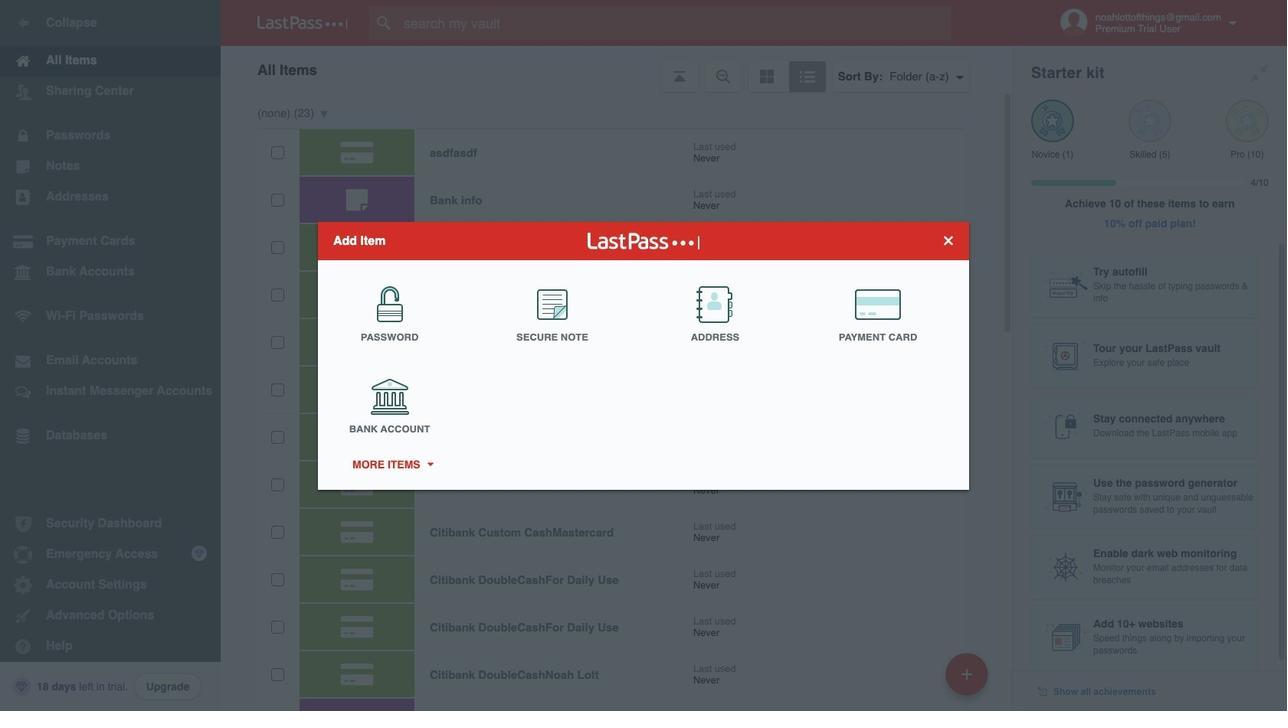 Task type: describe. For each thing, give the bounding box(es) containing it.
new item image
[[962, 669, 972, 680]]

new item navigation
[[940, 649, 998, 712]]



Task type: locate. For each thing, give the bounding box(es) containing it.
main navigation navigation
[[0, 0, 221, 712]]

Search search field
[[369, 6, 982, 40]]

vault options navigation
[[221, 46, 1013, 92]]

lastpass image
[[257, 16, 348, 30]]

dialog
[[318, 222, 969, 490]]

search my vault text field
[[369, 6, 982, 40]]

caret right image
[[425, 463, 435, 467]]



Task type: vqa. For each thing, say whether or not it's contained in the screenshot.
NEW ITEM element
no



